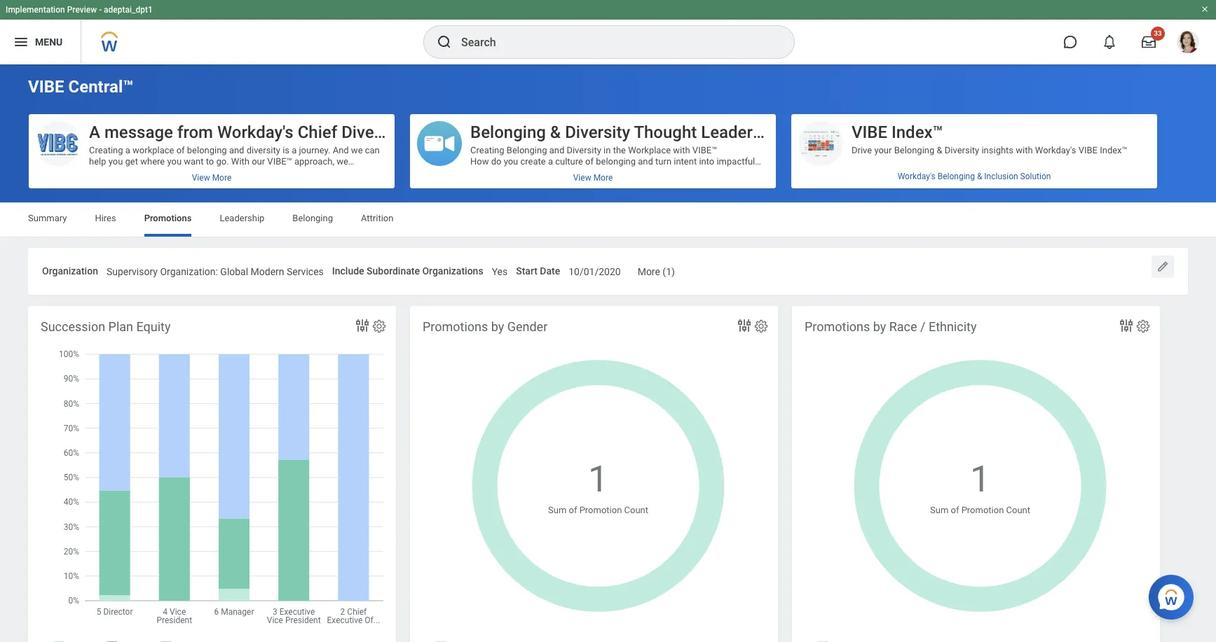 Task type: vqa. For each thing, say whether or not it's contained in the screenshot.
the leftmost the
yes



Task type: describe. For each thing, give the bounding box(es) containing it.
valuing
[[680, 167, 708, 178]]

leaders,
[[564, 235, 595, 245]]

close environment banner image
[[1201, 5, 1209, 13]]

count for promotions by gender
[[624, 506, 648, 516]]

hires
[[95, 213, 116, 224]]

externally.
[[604, 324, 645, 335]]

join
[[540, 246, 558, 256]]

change. inside the learn how companies, leaders, and organizations each play a role in building equality. join the webinar with workday leaders and discover ways to assess your intentions against outcomes and drive real change. watch webinar
[[728, 257, 760, 268]]

Search Workday  search field
[[461, 27, 765, 57]]

workday's belonging & inclusion solution
[[898, 172, 1051, 182]]

search image
[[436, 34, 453, 50]]

diversity inside creating belonging and diversity in the workplace with vibe™ how do you create a culture of belonging and turn intent into impactful actions? in this webinar, we share our strategies for valuing inclusion, belonging, and equity for all and show how our solutions can help you enable change. watch webinar
[[567, 145, 601, 156]]

of for promotions by race / ethnicity
[[951, 506, 959, 516]]

drive your belonging & diversity insights with workday's vibe index™
[[852, 145, 1128, 156]]

more (1)
[[638, 266, 675, 278]]

2 vertical spatial workday
[[549, 324, 584, 335]]

can
[[699, 179, 714, 189]]

leaders
[[666, 246, 696, 256]]

workday's belonging & inclusion solution link
[[791, 166, 1157, 187]]

configure and view chart data image for promotions by race / ethnicity
[[1118, 317, 1135, 334]]

main content containing 1
[[0, 64, 1216, 643]]

and down "we're"
[[587, 324, 602, 335]]

33
[[1154, 29, 1162, 37]]

learn inside the learn how companies, leaders, and organizations each play a role in building equality. join the webinar with workday leaders and discover ways to assess your intentions against outcomes and drive real change. watch webinar
[[470, 235, 493, 245]]

thought
[[634, 123, 697, 142]]

vibe for vibe index™
[[852, 123, 887, 142]]

officer
[[411, 123, 462, 142]]

0 vertical spatial you
[[504, 156, 518, 167]]

and down 'leaders'
[[672, 257, 687, 268]]

discover
[[716, 246, 750, 256]]

start date element
[[569, 257, 621, 283]]

in inside "uniting at workday for social justice we're taking action to examine our practices and accelerate progress in our company. learn how we're working together to create systemic change both within workday and externally. read blog"
[[751, 302, 758, 312]]

justice
[[589, 291, 619, 301]]

and up culture
[[549, 145, 564, 156]]

ways
[[470, 257, 491, 268]]

in
[[507, 167, 514, 178]]

Yes text field
[[492, 258, 508, 282]]

10/01/2020
[[569, 266, 621, 278]]

real
[[711, 257, 726, 268]]

in inside creating belonging and diversity in the workplace with vibe™ how do you create a culture of belonging and turn intent into impactful actions? in this webinar, we share our strategies for valuing inclusion, belonging, and equity for all and show how our solutions can help you enable change. watch webinar
[[604, 145, 611, 156]]

action
[[522, 302, 547, 312]]

webinar,
[[534, 167, 567, 178]]

subordinate
[[367, 266, 420, 277]]

practices
[[612, 302, 649, 312]]

a inside the learn how companies, leaders, and organizations each play a role in building equality. join the webinar with workday leaders and discover ways to assess your intentions against outcomes and drive real change. watch webinar
[[713, 235, 718, 245]]

chief
[[298, 123, 337, 142]]

outcomes
[[629, 257, 670, 268]]

a message from workday's chief diversity officer carin taylor button
[[29, 114, 555, 189]]

1 horizontal spatial workday's
[[898, 172, 936, 182]]

drive
[[852, 145, 872, 156]]

organization element
[[106, 257, 324, 283]]

and up strategies
[[638, 156, 653, 167]]

how inside creating belonging and diversity in the workplace with vibe™ how do you create a culture of belonging and turn intent into impactful actions? in this webinar, we share our strategies for valuing inclusion, belonging, and equity for all and show how our solutions can help you enable change. watch webinar
[[625, 179, 642, 189]]

(1)
[[663, 266, 675, 278]]

organizations
[[615, 235, 670, 245]]

diversity up performance
[[945, 145, 979, 156]]

of for promotions by gender
[[569, 506, 577, 516]]

webinar
[[575, 246, 607, 256]]

change. inside creating belonging and diversity in the workplace with vibe™ how do you create a culture of belonging and turn intent into impactful actions? in this webinar, we share our strategies for valuing inclusion, belonging, and equity for all and show how our solutions can help you enable change. watch webinar
[[500, 190, 532, 200]]

uniting
[[470, 291, 499, 301]]

belonging up creating at the top left
[[470, 123, 546, 142]]

share
[[583, 167, 606, 178]]

we
[[569, 167, 581, 178]]

impactful
[[717, 156, 755, 167]]

0 vertical spatial for
[[666, 167, 677, 178]]

measure
[[852, 167, 887, 178]]

enable
[[470, 190, 497, 200]]

include subordinate organizations element
[[492, 257, 508, 283]]

equity
[[136, 319, 171, 334]]

company.
[[486, 313, 525, 324]]

belonging inside tab list
[[293, 213, 333, 224]]

diversity inside button
[[341, 123, 407, 142]]

belonging inside creating belonging and diversity in the workplace with vibe™ how do you create a culture of belonging and turn intent into impactful actions? in this webinar, we share our strategies for valuing inclusion, belonging, and equity for all and show how our solutions can help you enable change. watch webinar
[[507, 145, 547, 156]]

and down this
[[514, 179, 529, 189]]

adeptai_dpt1
[[104, 5, 153, 15]]

culture
[[555, 156, 583, 167]]

1 button for promotions by race / ethnicity
[[970, 455, 993, 504]]

1 vertical spatial for
[[558, 179, 570, 189]]

solution
[[1020, 172, 1051, 182]]

inclusion,
[[711, 167, 749, 178]]

by for race
[[873, 319, 886, 334]]

gender
[[507, 319, 548, 334]]

implementation preview -   adeptai_dpt1
[[6, 5, 153, 15]]

against
[[597, 257, 627, 268]]

1 vertical spatial workday
[[511, 291, 546, 301]]

watch inside creating belonging and diversity in the workplace with vibe™ how do you create a culture of belonging and turn intent into impactful actions? in this webinar, we share our strategies for valuing inclusion, belonging, and equity for all and show how our solutions can help you enable change. watch webinar
[[470, 201, 496, 212]]

and down share
[[584, 179, 599, 189]]

profile logan mcneil image
[[1177, 31, 1199, 56]]

menu button
[[0, 20, 81, 64]]

creating
[[470, 145, 504, 156]]

-
[[99, 5, 102, 15]]

1 vertical spatial index™
[[1100, 145, 1128, 156]]

help
[[716, 179, 734, 189]]

blog
[[493, 336, 511, 346]]

with inside the learn how companies, leaders, and organizations each play a role in building equality. join the webinar with workday leaders and discover ways to assess your intentions against outcomes and drive real change. watch webinar
[[610, 246, 627, 256]]

succession plan equity element
[[28, 306, 396, 643]]

taking
[[495, 302, 520, 312]]

create inside "uniting at workday for social justice we're taking action to examine our practices and accelerate progress in our company. learn how we're working together to create systemic change both within workday and externally. read blog"
[[676, 313, 701, 324]]

belonging up the relative
[[894, 145, 935, 156]]

& up performance
[[937, 145, 942, 156]]

global
[[220, 266, 248, 278]]

vibe central™
[[28, 77, 134, 97]]

turn
[[655, 156, 672, 167]]

promotions by race / ethnicity
[[805, 319, 977, 334]]

in inside the learn how companies, leaders, and organizations each play a role in building equality. join the webinar with workday leaders and discover ways to assess your intentions against outcomes and drive real change. watch webinar
[[737, 235, 745, 245]]

0 vertical spatial your
[[874, 145, 892, 156]]

actions?
[[470, 167, 504, 178]]

the inside the learn how companies, leaders, and organizations each play a role in building equality. join the webinar with workday leaders and discover ways to assess your intentions against outcomes and drive real change. watch webinar
[[560, 246, 573, 256]]

performance
[[923, 167, 976, 178]]

webinar inside creating belonging and diversity in the workplace with vibe™ how do you create a culture of belonging and turn intent into impactful actions? in this webinar, we share our strategies for valuing inclusion, belonging, and equity for all and show how our solutions can help you enable change. watch webinar
[[498, 201, 531, 212]]

10/01/2020 text field
[[569, 258, 621, 282]]

intentions
[[554, 257, 594, 268]]

a message from workday's chief diversity officer carin taylor
[[89, 123, 555, 142]]

show
[[601, 179, 623, 189]]

our down 'belonging'
[[608, 167, 621, 178]]

how inside the learn how companies, leaders, and organizations each play a role in building equality. join the webinar with workday leaders and discover ways to assess your intentions against outcomes and drive real change. watch webinar
[[495, 235, 512, 245]]

0 horizontal spatial index™
[[892, 123, 943, 142]]

succession plan equity
[[41, 319, 171, 334]]

to left the focus
[[978, 167, 986, 178]]

33 button
[[1133, 27, 1165, 57]]

Supervisory Organization: Global Modern Services text field
[[106, 258, 324, 282]]

belonging
[[596, 156, 636, 167]]

race
[[889, 319, 917, 334]]

preview
[[67, 5, 97, 15]]

a
[[89, 123, 100, 142]]

equality.
[[505, 246, 538, 256]]

solutions
[[660, 179, 697, 189]]

we're
[[470, 302, 492, 312]]

measure relative performance to focus belonging & diversity efforts
[[852, 167, 1131, 178]]

play
[[694, 235, 710, 245]]

we're
[[572, 313, 593, 324]]

promotions for promotions
[[144, 213, 192, 224]]

belonging,
[[470, 179, 512, 189]]



Task type: locate. For each thing, give the bounding box(es) containing it.
0 vertical spatial create
[[520, 156, 546, 167]]

to
[[978, 167, 986, 178], [493, 257, 501, 268], [549, 302, 557, 312], [666, 313, 674, 324]]

our
[[608, 167, 621, 178], [644, 179, 658, 189], [596, 302, 609, 312], [470, 313, 484, 324]]

2 1 button from the left
[[970, 455, 993, 504]]

1 for promotions by race / ethnicity
[[970, 458, 990, 501]]

configure promotions by gender image
[[753, 319, 769, 334]]

change.
[[500, 190, 532, 200], [728, 257, 760, 268]]

index™
[[892, 123, 943, 142], [1100, 145, 1128, 156]]

1 1 from the left
[[588, 458, 608, 501]]

our down we're
[[470, 313, 484, 324]]

configure and view chart data image left configure succession plan equity "icon"
[[354, 317, 371, 334]]

you up in
[[504, 156, 518, 167]]

leadership inside tab list
[[220, 213, 264, 224]]

and up together
[[651, 302, 666, 312]]

0 horizontal spatial 1
[[588, 458, 608, 501]]

implementation
[[6, 5, 65, 15]]

configure and view chart data image left configure promotions by gender icon
[[736, 317, 753, 334]]

create up this
[[520, 156, 546, 167]]

1 sum of promotion count for promotions by race / ethnicity
[[930, 458, 1030, 516]]

1 horizontal spatial promotion
[[961, 506, 1004, 516]]

learn how companies, leaders, and organizations each play a role in building equality. join the webinar with workday leaders and discover ways to assess your intentions against outcomes and drive real change. watch webinar
[[470, 235, 760, 279]]

0 horizontal spatial workday's
[[217, 123, 293, 142]]

drive
[[689, 257, 709, 268]]

0 vertical spatial webinar
[[498, 201, 531, 212]]

0 horizontal spatial sum
[[548, 506, 567, 516]]

2 1 sum of promotion count from the left
[[930, 458, 1030, 516]]

diversity up culture
[[567, 145, 601, 156]]

working
[[595, 313, 627, 324]]

0 vertical spatial learn
[[470, 235, 493, 245]]

1 horizontal spatial a
[[713, 235, 718, 245]]

the inside creating belonging and diversity in the workplace with vibe™ how do you create a culture of belonging and turn intent into impactful actions? in this webinar, we share our strategies for valuing inclusion, belonging, and equity for all and show how our solutions can help you enable change. watch webinar
[[613, 145, 626, 156]]

0 horizontal spatial create
[[520, 156, 546, 167]]

/
[[920, 319, 926, 334]]

at
[[501, 291, 509, 301]]

supervisory
[[106, 266, 158, 278]]

promotions up read at bottom
[[423, 319, 488, 334]]

diversity right "chief"
[[341, 123, 407, 142]]

message
[[104, 123, 173, 142]]

promotion for promotions by gender
[[579, 506, 622, 516]]

learn
[[470, 235, 493, 245], [527, 313, 550, 324]]

promotions by gender
[[423, 319, 548, 334]]

you down the inclusion,
[[736, 179, 750, 189]]

0 vertical spatial change.
[[500, 190, 532, 200]]

1 vertical spatial create
[[676, 313, 701, 324]]

2 horizontal spatial with
[[1016, 145, 1033, 156]]

your down join
[[534, 257, 552, 268]]

1 horizontal spatial count
[[1006, 506, 1030, 516]]

services
[[287, 266, 324, 278]]

inbox large image
[[1142, 35, 1156, 49]]

2 configure and view chart data image from the left
[[736, 317, 753, 334]]

and
[[549, 145, 564, 156], [638, 156, 653, 167], [514, 179, 529, 189], [584, 179, 599, 189], [597, 235, 612, 245], [698, 246, 713, 256], [672, 257, 687, 268], [651, 302, 666, 312], [587, 324, 602, 335]]

2 vertical spatial in
[[751, 302, 758, 312]]

belonging up services
[[293, 213, 333, 224]]

how down examine
[[552, 313, 570, 324]]

workday inside the learn how companies, leaders, and organizations each play a role in building equality. join the webinar with workday leaders and discover ways to assess your intentions against outcomes and drive real change. watch webinar
[[629, 246, 664, 256]]

2 watch from the top
[[470, 268, 496, 279]]

efforts
[[1103, 167, 1131, 178]]

2 horizontal spatial vibe
[[1078, 145, 1098, 156]]

1 sum of promotion count inside promotions by gender element
[[548, 458, 648, 516]]

organization
[[42, 266, 98, 277]]

1 sum from the left
[[548, 506, 567, 516]]

justify image
[[13, 34, 29, 50]]

2 horizontal spatial in
[[751, 302, 758, 312]]

0 vertical spatial in
[[604, 145, 611, 156]]

& right solution
[[1058, 167, 1064, 178]]

1 horizontal spatial with
[[673, 145, 690, 156]]

1 horizontal spatial how
[[552, 313, 570, 324]]

1 horizontal spatial leadership
[[701, 123, 785, 142]]

in up 'belonging'
[[604, 145, 611, 156]]

include subordinate organizations
[[332, 266, 483, 277]]

0 vertical spatial how
[[625, 179, 642, 189]]

webinar down belonging,
[[498, 201, 531, 212]]

together
[[629, 313, 663, 324]]

building
[[470, 246, 502, 256]]

1 by from the left
[[491, 319, 504, 334]]

2 1 from the left
[[970, 458, 990, 501]]

1 inside the promotions by race / ethnicity element
[[970, 458, 990, 501]]

1 horizontal spatial vibe
[[852, 123, 887, 142]]

1 promotion from the left
[[579, 506, 622, 516]]

0 vertical spatial leadership
[[701, 123, 785, 142]]

by left race
[[873, 319, 886, 334]]

2 horizontal spatial workday's
[[1035, 145, 1076, 156]]

0 horizontal spatial in
[[604, 145, 611, 156]]

of inside the promotions by race / ethnicity element
[[951, 506, 959, 516]]

2 by from the left
[[873, 319, 886, 334]]

uniting at workday for social justice we're taking action to examine our practices and accelerate progress in our company. learn how we're working together to create systemic change both within workday and externally. read blog
[[470, 291, 758, 346]]

your right drive
[[874, 145, 892, 156]]

role
[[720, 235, 735, 245]]

ethnicity
[[929, 319, 977, 334]]

0 horizontal spatial a
[[548, 156, 553, 167]]

1 vertical spatial vibe
[[852, 123, 887, 142]]

1 button inside promotions by gender element
[[588, 455, 611, 504]]

1 vertical spatial how
[[495, 235, 512, 245]]

0 horizontal spatial 1 sum of promotion count
[[548, 458, 648, 516]]

a left role
[[713, 235, 718, 245]]

2 sum from the left
[[930, 506, 949, 516]]

0 vertical spatial vibe
[[28, 77, 64, 97]]

change. down discover
[[728, 257, 760, 268]]

your
[[874, 145, 892, 156], [534, 257, 552, 268]]

1 horizontal spatial configure and view chart data image
[[736, 317, 753, 334]]

configure and view chart data image inside the promotions by race / ethnicity element
[[1118, 317, 1135, 334]]

how down strategies
[[625, 179, 642, 189]]

with up intent
[[673, 145, 690, 156]]

progress
[[713, 302, 748, 312]]

menu banner
[[0, 0, 1216, 64]]

sum inside the promotions by race / ethnicity element
[[930, 506, 949, 516]]

0 vertical spatial index™
[[892, 123, 943, 142]]

1 configure and view chart data image from the left
[[354, 317, 371, 334]]

0 horizontal spatial workday
[[511, 291, 546, 301]]

0 horizontal spatial 1 button
[[588, 455, 611, 504]]

webinar down assess
[[498, 268, 531, 279]]

workday's inside button
[[217, 123, 293, 142]]

of
[[585, 156, 594, 167], [569, 506, 577, 516], [951, 506, 959, 516]]

read
[[470, 336, 491, 346]]

all
[[572, 179, 581, 189]]

the
[[613, 145, 626, 156], [560, 246, 573, 256]]

count inside the promotions by race / ethnicity element
[[1006, 506, 1030, 516]]

create
[[520, 156, 546, 167], [676, 313, 701, 324]]

1 inside promotions by gender element
[[588, 458, 608, 501]]

the up intentions
[[560, 246, 573, 256]]

0 horizontal spatial count
[[624, 506, 648, 516]]

2 vertical spatial vibe
[[1078, 145, 1098, 156]]

vibe index™
[[852, 123, 943, 142]]

how inside "uniting at workday for social justice we're taking action to examine our practices and accelerate progress in our company. learn how we're working together to create systemic change both within workday and externally. read blog"
[[552, 313, 570, 324]]

1 vertical spatial a
[[713, 235, 718, 245]]

1 horizontal spatial change.
[[728, 257, 760, 268]]

for up solutions on the top right of the page
[[666, 167, 677, 178]]

for left the social on the left
[[549, 291, 560, 301]]

1 vertical spatial your
[[534, 257, 552, 268]]

configure and view chart data image for promotions by gender
[[736, 317, 753, 334]]

1 sum of promotion count
[[548, 458, 648, 516], [930, 458, 1030, 516]]

0 vertical spatial the
[[613, 145, 626, 156]]

promotions for promotions by gender
[[423, 319, 488, 334]]

organization:
[[160, 266, 218, 278]]

edit image
[[1156, 260, 1170, 274]]

1 vertical spatial the
[[560, 246, 573, 256]]

diversity up 'belonging'
[[565, 123, 630, 142]]

a inside creating belonging and diversity in the workplace with vibe™ how do you create a culture of belonging and turn intent into impactful actions? in this webinar, we share our strategies for valuing inclusion, belonging, and equity for all and show how our solutions can help you enable change. watch webinar
[[548, 156, 553, 167]]

leadership up impactful
[[701, 123, 785, 142]]

for inside "uniting at workday for social justice we're taking action to examine our practices and accelerate progress in our company. learn how we're working together to create systemic change both within workday and externally. read blog"
[[549, 291, 560, 301]]

to inside the learn how companies, leaders, and organizations each play a role in building equality. join the webinar with workday leaders and discover ways to assess your intentions against outcomes and drive real change. watch webinar
[[493, 257, 501, 268]]

assess
[[504, 257, 532, 268]]

configure and view chart data image for succession plan equity
[[354, 317, 371, 334]]

how
[[625, 179, 642, 189], [495, 235, 512, 245], [552, 313, 570, 324]]

relative
[[889, 167, 921, 178]]

1 sum of promotion count inside the promotions by race / ethnicity element
[[930, 458, 1030, 516]]

from
[[177, 123, 213, 142]]

0 horizontal spatial learn
[[470, 235, 493, 245]]

do
[[491, 156, 501, 167]]

to down accelerate at top
[[666, 313, 674, 324]]

0 horizontal spatial your
[[534, 257, 552, 268]]

0 horizontal spatial promotion
[[579, 506, 622, 516]]

1 horizontal spatial index™
[[1100, 145, 1128, 156]]

1 sum of promotion count for promotions by gender
[[548, 458, 648, 516]]

1 webinar from the top
[[498, 201, 531, 212]]

0 horizontal spatial the
[[560, 246, 573, 256]]

our down strategies
[[644, 179, 658, 189]]

watch inside the learn how companies, leaders, and organizations each play a role in building equality. join the webinar with workday leaders and discover ways to assess your intentions against outcomes and drive real change. watch webinar
[[470, 268, 496, 279]]

webinar
[[498, 201, 531, 212], [498, 268, 531, 279]]

your inside the learn how companies, leaders, and organizations each play a role in building equality. join the webinar with workday leaders and discover ways to assess your intentions against outcomes and drive real change. watch webinar
[[534, 257, 552, 268]]

2 horizontal spatial of
[[951, 506, 959, 516]]

change
[[470, 324, 500, 335]]

organizations
[[422, 266, 483, 277]]

0 horizontal spatial you
[[504, 156, 518, 167]]

tab list inside main content
[[14, 203, 1202, 237]]

2 vertical spatial for
[[549, 291, 560, 301]]

watch down ways
[[470, 268, 496, 279]]

carin
[[466, 123, 506, 142]]

1 vertical spatial webinar
[[498, 268, 531, 279]]

1 count from the left
[[624, 506, 648, 516]]

0 horizontal spatial vibe
[[28, 77, 64, 97]]

count inside promotions by gender element
[[624, 506, 648, 516]]

learn inside "uniting at workday for social justice we're taking action to examine our practices and accelerate progress in our company. learn how we're working together to create systemic change both within workday and externally. read blog"
[[527, 313, 550, 324]]

0 vertical spatial watch
[[470, 201, 496, 212]]

belonging & diversity thought leadership
[[470, 123, 785, 142]]

belonging down drive your belonging & diversity insights with workday's vibe index™
[[938, 172, 975, 182]]

systemic
[[703, 313, 740, 324]]

tab list
[[14, 203, 1202, 237]]

1 vertical spatial in
[[737, 235, 745, 245]]

1 horizontal spatial promotions
[[423, 319, 488, 334]]

0 horizontal spatial of
[[569, 506, 577, 516]]

1 button inside the promotions by race / ethnicity element
[[970, 455, 993, 504]]

1 horizontal spatial of
[[585, 156, 594, 167]]

1 1 sum of promotion count from the left
[[548, 458, 648, 516]]

change. down in
[[500, 190, 532, 200]]

1 horizontal spatial create
[[676, 313, 701, 324]]

leadership up global
[[220, 213, 264, 224]]

1 vertical spatial workday's
[[1035, 145, 1076, 156]]

0 vertical spatial a
[[548, 156, 553, 167]]

sum inside promotions by gender element
[[548, 506, 567, 516]]

diversity left the 'efforts'
[[1066, 167, 1101, 178]]

promotions inside tab list
[[144, 213, 192, 224]]

in right role
[[737, 235, 745, 245]]

0 horizontal spatial how
[[495, 235, 512, 245]]

to right action
[[549, 302, 557, 312]]

for left all
[[558, 179, 570, 189]]

our down justice
[[596, 302, 609, 312]]

2 horizontal spatial workday
[[629, 246, 664, 256]]

inclusion
[[984, 172, 1018, 182]]

of inside promotions by gender element
[[569, 506, 577, 516]]

start
[[516, 266, 537, 277]]

tab list containing summary
[[14, 203, 1202, 237]]

2 vertical spatial workday's
[[898, 172, 936, 182]]

sum
[[548, 506, 567, 516], [930, 506, 949, 516]]

2 horizontal spatial configure and view chart data image
[[1118, 317, 1135, 334]]

main content
[[0, 64, 1216, 643]]

1 vertical spatial change.
[[728, 257, 760, 268]]

date
[[540, 266, 560, 277]]

0 horizontal spatial change.
[[500, 190, 532, 200]]

and up the 'webinar'
[[597, 235, 612, 245]]

strategies
[[623, 167, 664, 178]]

watch down enable
[[470, 201, 496, 212]]

with right insights at the top right
[[1016, 145, 1033, 156]]

promotions for promotions by race / ethnicity
[[805, 319, 870, 334]]

1 for promotions by gender
[[588, 458, 608, 501]]

configure and view chart data image
[[354, 317, 371, 334], [736, 317, 753, 334], [1118, 317, 1135, 334]]

1 horizontal spatial in
[[737, 235, 745, 245]]

creating belonging and diversity in the workplace with vibe™ how do you create a culture of belonging and turn intent into impactful actions? in this webinar, we share our strategies for valuing inclusion, belonging, and equity for all and show how our solutions can help you enable change. watch webinar
[[470, 145, 755, 212]]

both
[[502, 324, 521, 335]]

companies,
[[515, 235, 561, 245]]

workday's right measure
[[898, 172, 936, 182]]

create down accelerate at top
[[676, 313, 701, 324]]

workday's right from
[[217, 123, 293, 142]]

promotions up organization:
[[144, 213, 192, 224]]

promotions left race
[[805, 319, 870, 334]]

yes
[[492, 266, 508, 278]]

count for promotions by race / ethnicity
[[1006, 506, 1030, 516]]

1 horizontal spatial by
[[873, 319, 886, 334]]

1 button for promotions by gender
[[588, 455, 611, 504]]

workday down "we're"
[[549, 324, 584, 335]]

insights
[[982, 145, 1014, 156]]

summary
[[28, 213, 67, 224]]

1 horizontal spatial you
[[736, 179, 750, 189]]

by for gender
[[491, 319, 504, 334]]

1 1 button from the left
[[588, 455, 611, 504]]

learn up within
[[527, 313, 550, 324]]

menu
[[35, 36, 63, 47]]

notifications large image
[[1103, 35, 1117, 49]]

0 horizontal spatial leadership
[[220, 213, 264, 224]]

1 horizontal spatial sum
[[930, 506, 949, 516]]

2 horizontal spatial promotions
[[805, 319, 870, 334]]

promotions by gender element
[[410, 306, 778, 643]]

into
[[699, 156, 714, 167]]

index™ up the relative
[[892, 123, 943, 142]]

1 vertical spatial learn
[[527, 313, 550, 324]]

1 horizontal spatial workday
[[549, 324, 584, 335]]

each
[[672, 235, 692, 245]]

workday up outcomes
[[629, 246, 664, 256]]

belonging down taylor
[[507, 145, 547, 156]]

2 promotion from the left
[[961, 506, 1004, 516]]

0 vertical spatial workday's
[[217, 123, 293, 142]]

how up equality.
[[495, 235, 512, 245]]

0 vertical spatial workday
[[629, 246, 664, 256]]

configure and view chart data image inside the succession plan equity element
[[354, 317, 371, 334]]

promotions by race / ethnicity element
[[792, 306, 1160, 643]]

to down building
[[493, 257, 501, 268]]

intent
[[674, 156, 697, 167]]

configure and view chart data image left configure promotions by race / ethnicity image
[[1118, 317, 1135, 334]]

learn up building
[[470, 235, 493, 245]]

1 horizontal spatial learn
[[527, 313, 550, 324]]

sum for race
[[930, 506, 949, 516]]

workday's up solution
[[1035, 145, 1076, 156]]

configure succession plan equity image
[[371, 319, 387, 334]]

the up 'belonging'
[[613, 145, 626, 156]]

1 horizontal spatial 1
[[970, 458, 990, 501]]

by up the blog
[[491, 319, 504, 334]]

sum for gender
[[548, 506, 567, 516]]

1 horizontal spatial the
[[613, 145, 626, 156]]

of inside creating belonging and diversity in the workplace with vibe™ how do you create a culture of belonging and turn intent into impactful actions? in this webinar, we share our strategies for valuing inclusion, belonging, and equity for all and show how our solutions can help you enable change. watch webinar
[[585, 156, 594, 167]]

1 vertical spatial leadership
[[220, 213, 264, 224]]

taylor
[[509, 123, 555, 142]]

index™ up the 'efforts'
[[1100, 145, 1128, 156]]

1 horizontal spatial 1 button
[[970, 455, 993, 504]]

configure promotions by race / ethnicity image
[[1135, 319, 1151, 334]]

belonging right the focus
[[1016, 167, 1056, 178]]

1 watch from the top
[[470, 201, 496, 212]]

vibe for vibe central™
[[28, 77, 64, 97]]

promotions
[[144, 213, 192, 224], [423, 319, 488, 334], [805, 319, 870, 334]]

in up configure promotions by gender icon
[[751, 302, 758, 312]]

a up webinar,
[[548, 156, 553, 167]]

a
[[548, 156, 553, 167], [713, 235, 718, 245]]

create inside creating belonging and diversity in the workplace with vibe™ how do you create a culture of belonging and turn intent into impactful actions? in this webinar, we share our strategies for valuing inclusion, belonging, and equity for all and show how our solutions can help you enable change. watch webinar
[[520, 156, 546, 167]]

vibe™
[[692, 145, 717, 156]]

1 horizontal spatial 1 sum of promotion count
[[930, 458, 1030, 516]]

& up culture
[[550, 123, 561, 142]]

1 vertical spatial you
[[736, 179, 750, 189]]

0 horizontal spatial promotions
[[144, 213, 192, 224]]

0 horizontal spatial configure and view chart data image
[[354, 317, 371, 334]]

2 webinar from the top
[[498, 268, 531, 279]]

promotion for promotions by race / ethnicity
[[961, 506, 1004, 516]]

1 vertical spatial watch
[[470, 268, 496, 279]]

2 vertical spatial how
[[552, 313, 570, 324]]

webinar inside the learn how companies, leaders, and organizations each play a role in building equality. join the webinar with workday leaders and discover ways to assess your intentions against outcomes and drive real change. watch webinar
[[498, 268, 531, 279]]

1 horizontal spatial your
[[874, 145, 892, 156]]

0 horizontal spatial by
[[491, 319, 504, 334]]

workday up action
[[511, 291, 546, 301]]

and down "play"
[[698, 246, 713, 256]]

& left inclusion
[[977, 172, 982, 182]]

modern
[[251, 266, 284, 278]]

3 configure and view chart data image from the left
[[1118, 317, 1135, 334]]

with inside creating belonging and diversity in the workplace with vibe™ how do you create a culture of belonging and turn intent into impactful actions? in this webinar, we share our strategies for valuing inclusion, belonging, and equity for all and show how our solutions can help you enable change. watch webinar
[[673, 145, 690, 156]]

2 count from the left
[[1006, 506, 1030, 516]]

0 horizontal spatial with
[[610, 246, 627, 256]]

2 horizontal spatial how
[[625, 179, 642, 189]]

with up against
[[610, 246, 627, 256]]

More (1) text field
[[638, 258, 675, 282]]

focus
[[989, 167, 1013, 178]]



